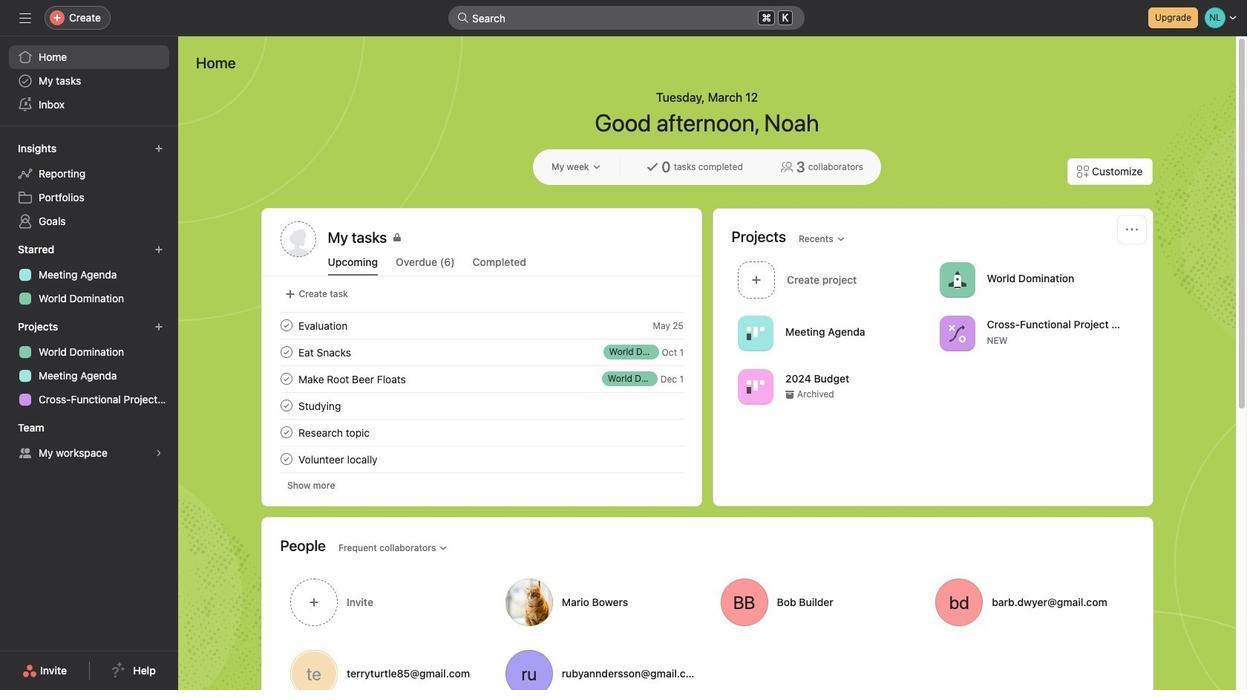 Task type: describe. For each thing, give the bounding box(es) containing it.
2 mark complete checkbox from the top
[[277, 370, 295, 388]]

prominent image
[[458, 12, 469, 24]]

mark complete image for second mark complete checkbox from the bottom of the page
[[277, 423, 295, 441]]

actions image
[[1126, 224, 1138, 235]]

4 mark complete checkbox from the top
[[277, 450, 295, 468]]

mark complete image for 3rd mark complete checkbox from the bottom
[[277, 397, 295, 414]]

global element
[[0, 36, 178, 126]]

rocket image
[[949, 271, 966, 289]]

projects element
[[0, 313, 178, 414]]

mark complete image for 2nd mark complete option from the top
[[277, 370, 295, 388]]

new insights image
[[155, 144, 163, 153]]

mark complete image for 1st mark complete checkbox from the bottom of the page
[[277, 450, 295, 468]]

teams element
[[0, 414, 178, 468]]

see details, my workspace image
[[155, 449, 163, 458]]

1 mark complete checkbox from the top
[[277, 343, 295, 361]]

mark complete image for 1st mark complete option from the top of the page
[[277, 343, 295, 361]]



Task type: locate. For each thing, give the bounding box(es) containing it.
0 vertical spatial mark complete checkbox
[[277, 343, 295, 361]]

1 mark complete checkbox from the top
[[277, 316, 295, 334]]

new project or portfolio image
[[155, 322, 163, 331]]

hide sidebar image
[[19, 12, 31, 24]]

4 mark complete image from the top
[[277, 423, 295, 441]]

None field
[[449, 6, 805, 30]]

insights element
[[0, 135, 178, 236]]

1 vertical spatial mark complete checkbox
[[277, 370, 295, 388]]

mark complete image
[[277, 316, 295, 334]]

2 mark complete checkbox from the top
[[277, 397, 295, 414]]

mark complete image
[[277, 343, 295, 361], [277, 370, 295, 388], [277, 397, 295, 414], [277, 423, 295, 441], [277, 450, 295, 468]]

3 mark complete image from the top
[[277, 397, 295, 414]]

line_and_symbols image
[[949, 324, 966, 342]]

add profile photo image
[[280, 221, 316, 257]]

5 mark complete image from the top
[[277, 450, 295, 468]]

Mark complete checkbox
[[277, 316, 295, 334], [277, 397, 295, 414], [277, 423, 295, 441], [277, 450, 295, 468]]

1 mark complete image from the top
[[277, 343, 295, 361]]

add items to starred image
[[155, 245, 163, 254]]

board image
[[747, 324, 765, 342]]

starred element
[[0, 236, 178, 313]]

Search tasks, projects, and more text field
[[449, 6, 805, 30]]

board image
[[747, 378, 765, 396]]

2 mark complete image from the top
[[277, 370, 295, 388]]

Mark complete checkbox
[[277, 343, 295, 361], [277, 370, 295, 388]]

3 mark complete checkbox from the top
[[277, 423, 295, 441]]



Task type: vqa. For each thing, say whether or not it's contained in the screenshot.
third Mark complete checkbox from the bottom of the page
yes



